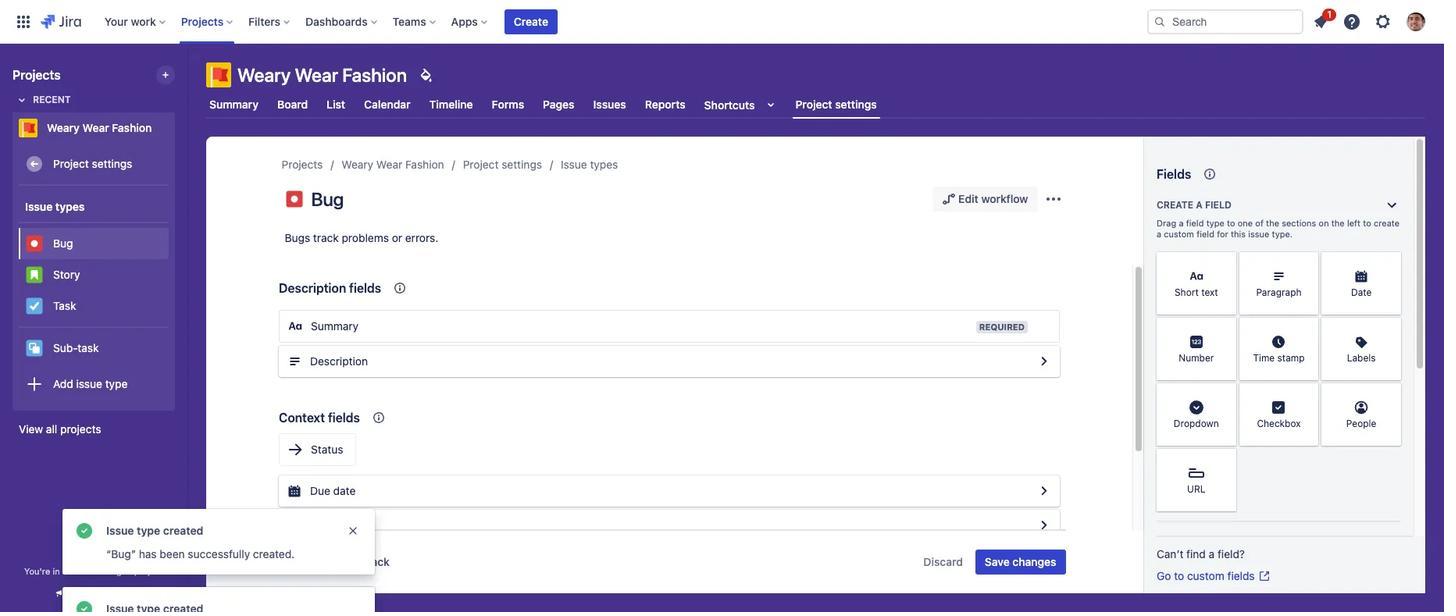 Task type: vqa. For each thing, say whether or not it's contained in the screenshot.


Task type: locate. For each thing, give the bounding box(es) containing it.
has
[[139, 547, 157, 561]]

issue
[[561, 158, 587, 171], [25, 200, 53, 213], [106, 524, 134, 537]]

1 vertical spatial feedback
[[92, 588, 134, 600]]

1 horizontal spatial give feedback button
[[285, 550, 399, 575]]

1 horizontal spatial types
[[590, 158, 618, 171]]

more options image
[[1044, 190, 1063, 209]]

more information image for labels
[[1381, 319, 1400, 338]]

2 success image from the top
[[75, 600, 94, 612]]

issue types down issues link
[[561, 158, 618, 171]]

0 horizontal spatial the
[[1266, 218, 1279, 228]]

0 vertical spatial type
[[1206, 218, 1225, 228]]

0 vertical spatial custom
[[1164, 229, 1194, 239]]

projects
[[181, 14, 223, 28], [12, 68, 61, 82], [282, 158, 323, 171]]

2 vertical spatial weary
[[342, 158, 373, 171]]

forms
[[492, 98, 524, 111]]

1 open field configuration image from the top
[[1035, 482, 1054, 501]]

this link will be opened in a new tab image
[[1258, 570, 1270, 583]]

more information about the context fields image
[[369, 408, 388, 427]]

all right view
[[46, 423, 57, 436]]

story link
[[19, 259, 169, 291]]

0 horizontal spatial issue
[[76, 377, 102, 390]]

project
[[795, 97, 832, 111], [53, 157, 89, 170], [463, 158, 499, 171]]

weary right projects link
[[342, 158, 373, 171]]

1 vertical spatial open field configuration image
[[1035, 516, 1054, 535]]

type up has
[[137, 524, 160, 537]]

projects for projects dropdown button
[[181, 14, 223, 28]]

types inside group
[[55, 200, 85, 213]]

give feedback button down you're in a team-managed project
[[44, 581, 143, 607]]

can't
[[1157, 547, 1184, 561]]

add issue type image
[[25, 375, 44, 394]]

0 vertical spatial types
[[590, 158, 618, 171]]

type inside button
[[105, 377, 128, 390]]

1 horizontal spatial bug
[[311, 188, 344, 210]]

2 vertical spatial projects
[[282, 158, 323, 171]]

date right 'start'
[[338, 519, 360, 532]]

0 horizontal spatial bug
[[53, 236, 73, 250]]

all up find
[[1190, 534, 1200, 546]]

all for view
[[46, 423, 57, 436]]

description button
[[279, 346, 1060, 377]]

pages
[[543, 98, 575, 111]]

1 horizontal spatial project settings link
[[463, 155, 542, 174]]

teams button
[[388, 9, 442, 34]]

1 group from the top
[[19, 186, 169, 409]]

issue down 'pages' link on the left top of page
[[561, 158, 587, 171]]

pages link
[[540, 91, 578, 119]]

success image
[[75, 600, 94, 612]]

collapse recent projects image
[[12, 91, 31, 109]]

start date
[[310, 519, 360, 532]]

create project image
[[159, 69, 172, 81]]

more information image
[[1298, 254, 1317, 273], [1298, 319, 1317, 338], [1381, 319, 1400, 338], [1216, 385, 1235, 404], [1298, 385, 1317, 404]]

save changes
[[985, 555, 1056, 569]]

sub-task
[[53, 341, 99, 354]]

edit workflow button
[[933, 187, 1038, 212]]

success image down team-
[[75, 600, 94, 612]]

type.
[[1272, 229, 1293, 239]]

field for create
[[1205, 199, 1232, 211]]

to right 'left'
[[1363, 218, 1371, 228]]

task link
[[19, 291, 169, 322]]

project settings inside project settings link
[[53, 157, 132, 170]]

0 vertical spatial issue types
[[561, 158, 618, 171]]

2 vertical spatial issue
[[106, 524, 134, 537]]

field for drag
[[1186, 218, 1204, 228]]

create inside button
[[514, 14, 548, 28]]

list link
[[323, 91, 348, 119]]

give feedback
[[316, 555, 390, 569], [69, 588, 134, 600]]

tab list containing project settings
[[197, 91, 1435, 119]]

projects inside dropdown button
[[181, 14, 223, 28]]

project settings link down forms "link"
[[463, 155, 542, 174]]

of
[[1255, 218, 1264, 228]]

1 horizontal spatial weary wear fashion link
[[342, 155, 444, 174]]

0 horizontal spatial weary wear fashion link
[[12, 112, 169, 144]]

weary wear fashion link down calendar link
[[342, 155, 444, 174]]

issue down of
[[1248, 229, 1269, 239]]

0 horizontal spatial to
[[1174, 569, 1184, 583]]

give down team-
[[69, 588, 89, 600]]

0 horizontal spatial all
[[46, 423, 57, 436]]

give down 'start'
[[316, 555, 339, 569]]

issue types inside group
[[25, 200, 85, 213]]

0 vertical spatial field
[[1205, 199, 1232, 211]]

date right 'due'
[[333, 484, 356, 498]]

1 vertical spatial date
[[338, 519, 360, 532]]

feedback down dismiss image
[[342, 555, 390, 569]]

1 horizontal spatial project settings
[[463, 158, 542, 171]]

project down forms "link"
[[463, 158, 499, 171]]

date for start date
[[338, 519, 360, 532]]

go to custom fields link
[[1157, 569, 1270, 584]]

field
[[1205, 199, 1232, 211], [1186, 218, 1204, 228], [1197, 229, 1214, 239]]

1 success image from the top
[[75, 522, 94, 540]]

projects up issue type icon
[[282, 158, 323, 171]]

1 horizontal spatial project
[[463, 158, 499, 171]]

date inside button
[[338, 519, 360, 532]]

0 vertical spatial create
[[514, 14, 548, 28]]

0 vertical spatial projects
[[181, 14, 223, 28]]

calendar
[[364, 98, 411, 111]]

2 vertical spatial wear
[[376, 158, 402, 171]]

weary wear fashion link down the recent
[[12, 112, 169, 144]]

2 horizontal spatial weary
[[342, 158, 373, 171]]

description up the context fields at left bottom
[[310, 355, 368, 368]]

0 horizontal spatial project settings
[[53, 157, 132, 170]]

in
[[53, 566, 60, 576]]

1 vertical spatial weary wear fashion link
[[342, 155, 444, 174]]

2 horizontal spatial type
[[1206, 218, 1225, 228]]

summary left board
[[209, 98, 258, 111]]

fields up can't find a field?
[[1203, 534, 1227, 546]]

1 vertical spatial custom
[[1187, 569, 1224, 583]]

types for issue types link at the top of page
[[590, 158, 618, 171]]

0 horizontal spatial issue
[[25, 200, 53, 213]]

custom down can't find a field?
[[1187, 569, 1224, 583]]

0 horizontal spatial project settings link
[[19, 148, 169, 180]]

Search field
[[1147, 9, 1304, 34]]

description for description fields
[[279, 281, 346, 295]]

fields
[[1157, 167, 1191, 181]]

give feedback down you're in a team-managed project
[[69, 588, 134, 600]]

board link
[[274, 91, 311, 119]]

1 vertical spatial success image
[[75, 600, 94, 612]]

bug up "story"
[[53, 236, 73, 250]]

create up the "drag"
[[1157, 199, 1193, 211]]

a
[[1196, 199, 1203, 211], [1179, 218, 1184, 228], [1157, 229, 1161, 239], [1209, 547, 1215, 561], [62, 566, 67, 576]]

summary
[[209, 98, 258, 111], [311, 319, 359, 333]]

1 horizontal spatial issue types
[[561, 158, 618, 171]]

1 vertical spatial create
[[1157, 199, 1193, 211]]

banner
[[0, 0, 1444, 44]]

2 vertical spatial field
[[1197, 229, 1214, 239]]

banner containing your work
[[0, 0, 1444, 44]]

1 vertical spatial issue types
[[25, 200, 85, 213]]

create
[[514, 14, 548, 28], [1157, 199, 1193, 211]]

0 horizontal spatial projects
[[12, 68, 61, 82]]

view all projects link
[[12, 416, 175, 444]]

project right shortcuts dropdown button
[[795, 97, 832, 111]]

types up bug link
[[55, 200, 85, 213]]

0 horizontal spatial give feedback button
[[44, 581, 143, 607]]

set background color image
[[416, 66, 435, 84]]

dashboards
[[305, 14, 368, 28]]

1 vertical spatial issue
[[25, 200, 53, 213]]

view
[[19, 423, 43, 436]]

custom down the "drag"
[[1164, 229, 1194, 239]]

project settings link down the recent
[[19, 148, 169, 180]]

sections
[[1282, 218, 1316, 228]]

description down track
[[279, 281, 346, 295]]

issue types up bug link
[[25, 200, 85, 213]]

feedback down the managed
[[92, 588, 134, 600]]

bugs track problems or errors.
[[285, 231, 438, 244]]

types down issues link
[[590, 158, 618, 171]]

success image
[[75, 522, 94, 540], [75, 600, 94, 612]]

date inside button
[[333, 484, 356, 498]]

1 horizontal spatial give feedback
[[316, 555, 390, 569]]

0 horizontal spatial create
[[514, 14, 548, 28]]

bug inside group
[[53, 236, 73, 250]]

status
[[311, 443, 343, 456]]

weary up board
[[237, 64, 291, 86]]

field left for
[[1197, 229, 1214, 239]]

2 horizontal spatial to
[[1363, 218, 1371, 228]]

projects right work
[[181, 14, 223, 28]]

0 horizontal spatial give feedback
[[69, 588, 134, 600]]

fields
[[349, 281, 381, 295], [328, 411, 360, 425], [1203, 534, 1227, 546], [1227, 569, 1255, 583]]

1 horizontal spatial issue
[[106, 524, 134, 537]]

0 horizontal spatial issue types
[[25, 200, 85, 213]]

field down create a field
[[1186, 218, 1204, 228]]

issue up the "bug"
[[106, 524, 134, 537]]

1
[[1327, 8, 1332, 20]]

0 vertical spatial give feedback button
[[285, 550, 399, 575]]

create right the apps dropdown button
[[514, 14, 548, 28]]

2 open field configuration image from the top
[[1035, 516, 1054, 535]]

dropdown
[[1174, 418, 1219, 430]]

issue right the add
[[76, 377, 102, 390]]

edit workflow
[[958, 192, 1028, 205]]

0 vertical spatial feedback
[[342, 555, 390, 569]]

2 horizontal spatial projects
[[282, 158, 323, 171]]

labels
[[1347, 353, 1376, 364]]

short text
[[1175, 287, 1218, 299]]

1 vertical spatial type
[[105, 377, 128, 390]]

date
[[333, 484, 356, 498], [338, 519, 360, 532]]

0 vertical spatial description
[[279, 281, 346, 295]]

settings
[[835, 97, 877, 111], [92, 157, 132, 170], [502, 158, 542, 171]]

weary
[[237, 64, 291, 86], [47, 121, 80, 134], [342, 158, 373, 171]]

0 horizontal spatial give
[[69, 588, 89, 600]]

1 horizontal spatial projects
[[181, 14, 223, 28]]

weary wear fashion down the recent
[[47, 121, 152, 134]]

0 horizontal spatial weary
[[47, 121, 80, 134]]

weary wear fashion up list
[[237, 64, 407, 86]]

1 horizontal spatial issue
[[1248, 229, 1269, 239]]

project settings
[[795, 97, 877, 111], [53, 157, 132, 170], [463, 158, 542, 171]]

"bug"
[[106, 547, 136, 561]]

0 horizontal spatial type
[[105, 377, 128, 390]]

projects up the recent
[[12, 68, 61, 82]]

0 horizontal spatial summary
[[209, 98, 258, 111]]

date
[[1351, 287, 1372, 299]]

success image up team-
[[75, 522, 94, 540]]

1 vertical spatial summary
[[311, 319, 359, 333]]

open field configuration image
[[1035, 482, 1054, 501], [1035, 516, 1054, 535]]

1 vertical spatial weary
[[47, 121, 80, 134]]

issue types for issue types link at the top of page
[[561, 158, 618, 171]]

bugs
[[285, 231, 310, 244]]

add
[[53, 377, 73, 390]]

0 vertical spatial give feedback
[[316, 555, 390, 569]]

description inside button
[[310, 355, 368, 368]]

summary down description fields
[[311, 319, 359, 333]]

calendar link
[[361, 91, 414, 119]]

checkbox
[[1257, 418, 1301, 430]]

fashion up calendar
[[342, 64, 407, 86]]

help image
[[1343, 12, 1361, 31]]

1 horizontal spatial all
[[1190, 534, 1200, 546]]

jira image
[[41, 12, 81, 31], [41, 12, 81, 31]]

open field configuration image inside start date button
[[1035, 516, 1054, 535]]

0 horizontal spatial types
[[55, 200, 85, 213]]

more information image for number
[[1216, 319, 1235, 338]]

1 horizontal spatial settings
[[502, 158, 542, 171]]

weary wear fashion down calendar link
[[342, 158, 444, 171]]

more information image for dropdown
[[1216, 385, 1235, 404]]

custom
[[1164, 229, 1194, 239], [1187, 569, 1224, 583]]

2 group from the top
[[19, 222, 169, 326]]

shortcuts
[[704, 98, 755, 111]]

fields left more information about the context fields icon
[[349, 281, 381, 295]]

1 vertical spatial types
[[55, 200, 85, 213]]

2 horizontal spatial wear
[[376, 158, 402, 171]]

give feedback button down dismiss image
[[285, 550, 399, 575]]

1 vertical spatial give feedback button
[[44, 581, 143, 607]]

discard button
[[914, 550, 972, 575]]

0 vertical spatial wear
[[295, 64, 338, 86]]

to right go
[[1174, 569, 1184, 583]]

0 vertical spatial issue
[[561, 158, 587, 171]]

1 vertical spatial all
[[1190, 534, 1200, 546]]

0 vertical spatial open field configuration image
[[1035, 482, 1054, 501]]

0 vertical spatial fashion
[[342, 64, 407, 86]]

the right on
[[1331, 218, 1345, 228]]

0 vertical spatial issue
[[1248, 229, 1269, 239]]

0 vertical spatial all
[[46, 423, 57, 436]]

issue types for group containing issue types
[[25, 200, 85, 213]]

1 horizontal spatial the
[[1331, 218, 1345, 228]]

0 horizontal spatial project
[[53, 157, 89, 170]]

group containing bug
[[19, 222, 169, 326]]

problems
[[342, 231, 389, 244]]

a right the "drag"
[[1179, 218, 1184, 228]]

fashion down the timeline link
[[405, 158, 444, 171]]

bug right issue type icon
[[311, 188, 344, 210]]

1 vertical spatial description
[[310, 355, 368, 368]]

fashion left add to starred image
[[112, 121, 152, 134]]

issue up bug link
[[25, 200, 53, 213]]

group
[[19, 186, 169, 409], [19, 222, 169, 326]]

field up for
[[1205, 199, 1232, 211]]

dismiss image
[[347, 525, 359, 537]]

type up for
[[1206, 218, 1225, 228]]

to up "this"
[[1227, 218, 1235, 228]]

type down sub-task link
[[105, 377, 128, 390]]

1 vertical spatial give feedback
[[69, 588, 134, 600]]

issue types
[[561, 158, 618, 171], [25, 200, 85, 213]]

1 horizontal spatial summary
[[311, 319, 359, 333]]

more information about the fields image
[[1201, 165, 1219, 184]]

fields left this link will be opened in a new tab icon
[[1227, 569, 1255, 583]]

timeline link
[[426, 91, 476, 119]]

notifications image
[[1311, 12, 1330, 31]]

fashion
[[342, 64, 407, 86], [112, 121, 152, 134], [405, 158, 444, 171]]

for
[[1217, 229, 1228, 239]]

give feedback down dismiss image
[[316, 555, 390, 569]]

tab list
[[197, 91, 1435, 119]]

you're
[[24, 566, 50, 576]]

more information image
[[1216, 254, 1235, 273], [1381, 254, 1400, 273], [1216, 319, 1235, 338], [1381, 385, 1400, 404]]

project down the recent
[[53, 157, 89, 170]]

1 vertical spatial wear
[[82, 121, 109, 134]]

sidebar navigation image
[[170, 62, 205, 94]]

weary down the recent
[[47, 121, 80, 134]]

the right of
[[1266, 218, 1279, 228]]



Task type: describe. For each thing, give the bounding box(es) containing it.
search all fields
[[1157, 534, 1227, 546]]

1 horizontal spatial wear
[[295, 64, 338, 86]]

projects
[[60, 423, 101, 436]]

dashboards button
[[301, 9, 383, 34]]

create button
[[504, 9, 558, 34]]

issue inside drag a field type to one of the sections on the left to create a custom field for this issue type.
[[1248, 229, 1269, 239]]

created.
[[253, 547, 295, 561]]

types for group containing issue types
[[55, 200, 85, 213]]

number
[[1179, 353, 1214, 364]]

project
[[134, 566, 163, 576]]

this
[[1231, 229, 1246, 239]]

context fields
[[279, 411, 360, 425]]

more information image for date
[[1381, 254, 1400, 273]]

your
[[104, 14, 128, 28]]

2 horizontal spatial settings
[[835, 97, 877, 111]]

save changes button
[[975, 550, 1066, 575]]

team-
[[70, 566, 94, 576]]

drag
[[1157, 218, 1176, 228]]

fields left more information about the context fields image
[[328, 411, 360, 425]]

1 vertical spatial fashion
[[112, 121, 152, 134]]

apps button
[[446, 9, 493, 34]]

your work
[[104, 14, 156, 28]]

1 horizontal spatial give
[[316, 555, 339, 569]]

text
[[1201, 287, 1218, 299]]

create for create
[[514, 14, 548, 28]]

more information image for checkbox
[[1298, 385, 1317, 404]]

type inside drag a field type to one of the sections on the left to create a custom field for this issue type.
[[1206, 218, 1225, 228]]

projects button
[[176, 9, 239, 34]]

1 horizontal spatial weary
[[237, 64, 291, 86]]

0 horizontal spatial feedback
[[92, 588, 134, 600]]

context
[[279, 411, 325, 425]]

search image
[[1154, 15, 1166, 28]]

sub-task link
[[19, 333, 169, 364]]

issues link
[[590, 91, 629, 119]]

more information image for paragraph
[[1298, 254, 1317, 273]]

shortcuts button
[[701, 91, 783, 119]]

open field configuration image
[[1035, 352, 1054, 371]]

can't find a field?
[[1157, 547, 1245, 561]]

sub-
[[53, 341, 78, 354]]

projects link
[[282, 155, 323, 174]]

story
[[53, 268, 80, 281]]

a right "in"
[[62, 566, 67, 576]]

required
[[979, 322, 1025, 332]]

create for create a field
[[1157, 199, 1193, 211]]

recent
[[33, 94, 71, 105]]

issue types link
[[561, 155, 618, 174]]

1 vertical spatial weary wear fashion
[[47, 121, 152, 134]]

issue inside button
[[76, 377, 102, 390]]

save
[[985, 555, 1010, 569]]

search
[[1157, 534, 1187, 546]]

discard
[[923, 555, 963, 569]]

summary link
[[206, 91, 262, 119]]

people
[[1346, 418, 1376, 430]]

a down the "drag"
[[1157, 229, 1161, 239]]

task
[[53, 299, 76, 312]]

timeline
[[429, 98, 473, 111]]

issues
[[593, 98, 626, 111]]

issue type created
[[106, 524, 203, 537]]

short
[[1175, 287, 1199, 299]]

2 vertical spatial fashion
[[405, 158, 444, 171]]

reports
[[645, 98, 685, 111]]

time stamp
[[1253, 353, 1305, 364]]

stamp
[[1277, 353, 1305, 364]]

reports link
[[642, 91, 689, 119]]

errors.
[[405, 231, 438, 244]]

primary element
[[9, 0, 1147, 43]]

bug link
[[19, 228, 169, 259]]

projects for projects link
[[282, 158, 323, 171]]

2 horizontal spatial issue
[[561, 158, 587, 171]]

a right find
[[1209, 547, 1215, 561]]

a down more information about the fields image
[[1196, 199, 1203, 211]]

find
[[1187, 547, 1206, 561]]

task
[[78, 341, 99, 354]]

open field configuration image inside due date button
[[1035, 482, 1054, 501]]

changes
[[1012, 555, 1056, 569]]

0 vertical spatial bug
[[311, 188, 344, 210]]

successfully
[[188, 547, 250, 561]]

work
[[131, 14, 156, 28]]

been
[[160, 547, 185, 561]]

1 vertical spatial projects
[[12, 68, 61, 82]]

add to starred image
[[170, 119, 189, 137]]

or
[[392, 231, 402, 244]]

teams
[[393, 14, 426, 28]]

create
[[1374, 218, 1400, 228]]

more information image for short text
[[1216, 254, 1235, 273]]

start date button
[[279, 510, 1060, 541]]

0 vertical spatial summary
[[209, 98, 258, 111]]

issue type icon image
[[285, 190, 303, 209]]

0 horizontal spatial settings
[[92, 157, 132, 170]]

board
[[277, 98, 308, 111]]

1 horizontal spatial feedback
[[342, 555, 390, 569]]

track
[[313, 231, 339, 244]]

description fields
[[279, 281, 381, 295]]

more information image for time stamp
[[1298, 319, 1317, 338]]

date for due date
[[333, 484, 356, 498]]

0 horizontal spatial wear
[[82, 121, 109, 134]]

go to custom fields
[[1157, 569, 1255, 583]]

your profile and settings image
[[1407, 12, 1425, 31]]

one
[[1238, 218, 1253, 228]]

due date
[[310, 484, 356, 498]]

2 horizontal spatial project
[[795, 97, 832, 111]]

group containing issue types
[[19, 186, 169, 409]]

drag a field type to one of the sections on the left to create a custom field for this issue type.
[[1157, 218, 1400, 239]]

1 horizontal spatial to
[[1227, 218, 1235, 228]]

custom inside drag a field type to one of the sections on the left to create a custom field for this issue type.
[[1164, 229, 1194, 239]]

2 vertical spatial weary wear fashion
[[342, 158, 444, 171]]

left
[[1347, 218, 1361, 228]]

2 horizontal spatial project settings
[[795, 97, 877, 111]]

all for search
[[1190, 534, 1200, 546]]

more information about the context fields image
[[391, 279, 409, 298]]

description for description
[[310, 355, 368, 368]]

filters
[[248, 14, 280, 28]]

2 the from the left
[[1331, 218, 1345, 228]]

1 the from the left
[[1266, 218, 1279, 228]]

appswitcher icon image
[[14, 12, 33, 31]]

1 horizontal spatial type
[[137, 524, 160, 537]]

view all projects
[[19, 423, 101, 436]]

edit
[[958, 192, 978, 205]]

0 vertical spatial weary wear fashion
[[237, 64, 407, 86]]

settings image
[[1374, 12, 1393, 31]]

create a field
[[1157, 199, 1232, 211]]

start
[[310, 519, 335, 532]]

due date button
[[279, 476, 1060, 507]]

0 vertical spatial weary wear fashion link
[[12, 112, 169, 144]]

url
[[1187, 484, 1206, 495]]

1 vertical spatial give
[[69, 588, 89, 600]]

paragraph
[[1256, 287, 1302, 299]]

managed
[[94, 566, 132, 576]]

"bug" has been successfully created.
[[106, 547, 295, 561]]

filters button
[[244, 9, 296, 34]]

more information image for people
[[1381, 385, 1400, 404]]



